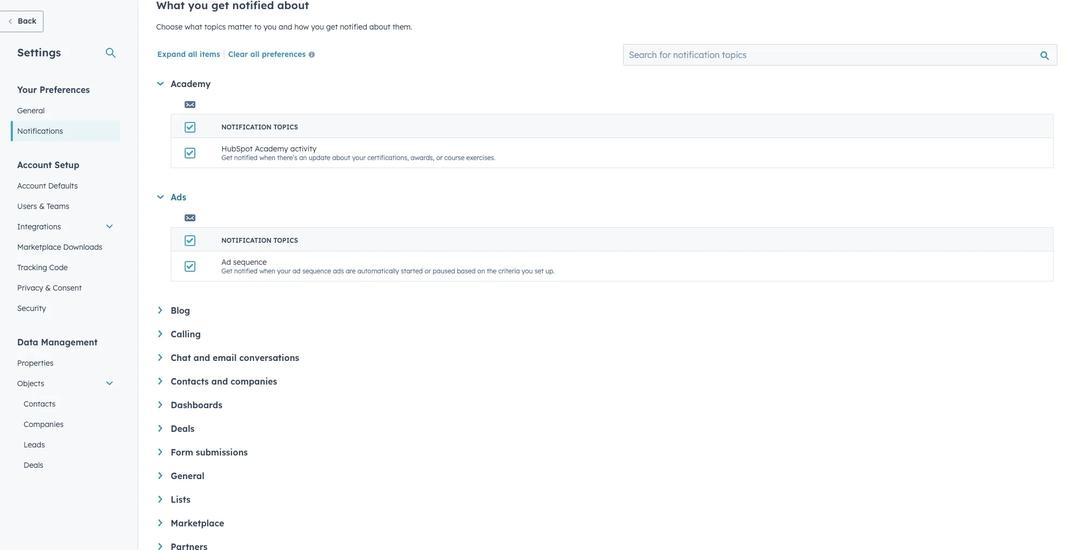 Task type: vqa. For each thing, say whether or not it's contained in the screenshot.
the rightmost DEALS
yes



Task type: locate. For each thing, give the bounding box(es) containing it.
notified right the ad
[[234, 267, 258, 275]]

marketplace down integrations at the left top of the page
[[17, 242, 61, 252]]

2 when from the top
[[260, 267, 276, 275]]

set
[[535, 267, 544, 275]]

account up the users
[[17, 181, 46, 191]]

1 horizontal spatial sequence
[[302, 267, 331, 275]]

all right "clear"
[[250, 49, 260, 59]]

0 vertical spatial general
[[17, 106, 45, 115]]

1 vertical spatial notification topics
[[222, 236, 298, 244]]

caret image
[[158, 307, 162, 314], [158, 330, 162, 337], [158, 354, 162, 361], [158, 448, 162, 455], [158, 519, 162, 526]]

contacts up companies
[[24, 399, 56, 409]]

general
[[17, 106, 45, 115], [171, 471, 205, 481]]

notification up the ad
[[222, 236, 272, 244]]

1 horizontal spatial academy
[[255, 144, 288, 154]]

caret image
[[157, 82, 164, 85], [157, 195, 164, 199], [158, 378, 162, 384], [158, 401, 162, 408], [158, 425, 162, 432], [158, 472, 162, 479], [158, 496, 162, 503], [158, 543, 162, 550]]

and for contacts and companies
[[212, 376, 228, 387]]

or inside hubspot academy activity get notified when there's an update about your certifications, awards, or course exercises.
[[436, 154, 443, 162]]

0 vertical spatial &
[[39, 201, 45, 211]]

notifications link
[[11, 121, 120, 141]]

you left get
[[311, 22, 324, 32]]

or right started
[[425, 267, 431, 275]]

1 notification topics from the top
[[222, 123, 298, 131]]

caret image inside marketplace dropdown button
[[158, 519, 162, 526]]

automatically
[[358, 267, 399, 275]]

chat
[[171, 352, 191, 363]]

all left items
[[188, 49, 197, 59]]

or left course
[[436, 154, 443, 162]]

1 horizontal spatial and
[[212, 376, 228, 387]]

notifications
[[17, 126, 63, 136]]

contacts for contacts and companies
[[171, 376, 209, 387]]

you left the set
[[522, 267, 533, 275]]

1 horizontal spatial &
[[45, 283, 51, 293]]

and
[[279, 22, 292, 32], [194, 352, 210, 363], [212, 376, 228, 387]]

caret image for ads
[[157, 195, 164, 199]]

0 horizontal spatial and
[[194, 352, 210, 363]]

deals up the form
[[171, 423, 195, 434]]

1 vertical spatial &
[[45, 283, 51, 293]]

caret image inside form submissions dropdown button
[[158, 448, 162, 455]]

blog button
[[158, 305, 1054, 316]]

1 get from the top
[[222, 154, 233, 162]]

companies
[[24, 419, 64, 429]]

2 all from the left
[[250, 49, 260, 59]]

1 vertical spatial general
[[171, 471, 205, 481]]

contacts up dashboards
[[171, 376, 209, 387]]

properties
[[17, 358, 53, 368]]

sequence right the ad
[[233, 257, 267, 267]]

0 horizontal spatial all
[[188, 49, 197, 59]]

2 vertical spatial and
[[212, 376, 228, 387]]

marketplace inside account setup element
[[17, 242, 61, 252]]

1 all from the left
[[188, 49, 197, 59]]

your left ad
[[277, 267, 291, 275]]

0 vertical spatial account
[[17, 160, 52, 170]]

caret image inside ads dropdown button
[[157, 195, 164, 199]]

integrations
[[17, 222, 61, 231]]

notification topics up the ad
[[222, 236, 298, 244]]

your
[[352, 154, 366, 162], [277, 267, 291, 275]]

0 vertical spatial get
[[222, 154, 233, 162]]

topics right what
[[204, 22, 226, 32]]

1 horizontal spatial general
[[171, 471, 205, 481]]

caret image inside lists dropdown button
[[158, 496, 162, 503]]

0 horizontal spatial academy
[[171, 78, 211, 89]]

blog
[[171, 305, 190, 316]]

0 vertical spatial notification topics
[[222, 123, 298, 131]]

0 horizontal spatial your
[[277, 267, 291, 275]]

0 horizontal spatial general
[[17, 106, 45, 115]]

1 vertical spatial deals
[[24, 460, 43, 470]]

1 vertical spatial topics
[[274, 123, 298, 131]]

caret image for deals
[[158, 425, 162, 432]]

about right the update
[[332, 154, 350, 162]]

started
[[401, 267, 423, 275]]

1 vertical spatial when
[[260, 267, 276, 275]]

sequence
[[233, 257, 267, 267], [302, 267, 331, 275]]

1 vertical spatial and
[[194, 352, 210, 363]]

caret image for blog
[[158, 307, 162, 314]]

deals down 'leads'
[[24, 460, 43, 470]]

chat and email conversations
[[171, 352, 299, 363]]

account setup
[[17, 160, 79, 170]]

deals
[[171, 423, 195, 434], [24, 460, 43, 470]]

notification up hubspot
[[222, 123, 272, 131]]

topics up activity
[[274, 123, 298, 131]]

when left ad
[[260, 267, 276, 275]]

0 vertical spatial or
[[436, 154, 443, 162]]

marketplace for marketplace downloads
[[17, 242, 61, 252]]

preferences
[[40, 84, 90, 95]]

1 horizontal spatial marketplace
[[171, 518, 224, 529]]

caret image inside chat and email conversations dropdown button
[[158, 354, 162, 361]]

0 horizontal spatial or
[[425, 267, 431, 275]]

contacts
[[171, 376, 209, 387], [24, 399, 56, 409]]

caret image inside dashboards dropdown button
[[158, 401, 162, 408]]

you
[[264, 22, 277, 32], [311, 22, 324, 32], [522, 267, 533, 275]]

privacy
[[17, 283, 43, 293]]

0 vertical spatial contacts
[[171, 376, 209, 387]]

notified inside ad sequence get notified when your ad sequence ads are automatically started or paused based on the criteria you set up.
[[234, 267, 258, 275]]

topics
[[204, 22, 226, 32], [274, 123, 298, 131], [274, 236, 298, 244]]

expand all items
[[157, 49, 220, 59]]

0 horizontal spatial about
[[332, 154, 350, 162]]

2 caret image from the top
[[158, 330, 162, 337]]

1 vertical spatial about
[[332, 154, 350, 162]]

& right the privacy on the left of page
[[45, 283, 51, 293]]

1 vertical spatial academy
[[255, 144, 288, 154]]

leads link
[[11, 435, 120, 455]]

general button
[[158, 471, 1054, 481]]

about left them.
[[370, 22, 391, 32]]

get inside hubspot academy activity get notified when there's an update about your certifications, awards, or course exercises.
[[222, 154, 233, 162]]

2 account from the top
[[17, 181, 46, 191]]

caret image for academy
[[157, 82, 164, 85]]

4 caret image from the top
[[158, 448, 162, 455]]

you right to
[[264, 22, 277, 32]]

1 vertical spatial get
[[222, 267, 233, 275]]

and right chat
[[194, 352, 210, 363]]

deals button
[[158, 423, 1054, 434]]

2 vertical spatial topics
[[274, 236, 298, 244]]

general down your
[[17, 106, 45, 115]]

expand
[[157, 49, 186, 59]]

1 horizontal spatial your
[[352, 154, 366, 162]]

all
[[188, 49, 197, 59], [250, 49, 260, 59]]

1 vertical spatial account
[[17, 181, 46, 191]]

1 vertical spatial notification
[[222, 236, 272, 244]]

up.
[[546, 267, 555, 275]]

1 horizontal spatial all
[[250, 49, 260, 59]]

1 horizontal spatial contacts
[[171, 376, 209, 387]]

notification for academy
[[222, 123, 272, 131]]

caret image inside contacts and companies dropdown button
[[158, 378, 162, 384]]

academy down expand all items button on the left of page
[[171, 78, 211, 89]]

update
[[309, 154, 331, 162]]

notification
[[222, 123, 272, 131], [222, 236, 272, 244]]

conversations
[[239, 352, 299, 363]]

general inside your preferences element
[[17, 106, 45, 115]]

topics up ad
[[274, 236, 298, 244]]

notified left the there's
[[234, 154, 258, 162]]

caret image inside blog dropdown button
[[158, 307, 162, 314]]

caret image inside the calling dropdown button
[[158, 330, 162, 337]]

notified inside hubspot academy activity get notified when there's an update about your certifications, awards, or course exercises.
[[234, 154, 258, 162]]

1 vertical spatial marketplace
[[171, 518, 224, 529]]

or
[[436, 154, 443, 162], [425, 267, 431, 275]]

sequence right ad
[[302, 267, 331, 275]]

them.
[[393, 22, 413, 32]]

notification topics
[[222, 123, 298, 131], [222, 236, 298, 244]]

notified right get
[[340, 22, 367, 32]]

companies link
[[11, 414, 120, 435]]

consent
[[53, 283, 82, 293]]

1 account from the top
[[17, 160, 52, 170]]

1 horizontal spatial about
[[370, 22, 391, 32]]

caret image for lists
[[158, 496, 162, 503]]

caret image inside the "deals" dropdown button
[[158, 425, 162, 432]]

0 horizontal spatial &
[[39, 201, 45, 211]]

3 caret image from the top
[[158, 354, 162, 361]]

account
[[17, 160, 52, 170], [17, 181, 46, 191]]

when left the there's
[[260, 154, 276, 162]]

email
[[213, 352, 237, 363]]

caret image for form submissions
[[158, 448, 162, 455]]

2 horizontal spatial you
[[522, 267, 533, 275]]

account up account defaults
[[17, 160, 52, 170]]

get inside ad sequence get notified when your ad sequence ads are automatically started or paused based on the criteria you set up.
[[222, 267, 233, 275]]

1 caret image from the top
[[158, 307, 162, 314]]

all inside button
[[250, 49, 260, 59]]

& for privacy
[[45, 283, 51, 293]]

0 horizontal spatial marketplace
[[17, 242, 61, 252]]

your left certifications,
[[352, 154, 366, 162]]

and left how
[[279, 22, 292, 32]]

2 vertical spatial notified
[[234, 267, 258, 275]]

matter
[[228, 22, 252, 32]]

1 vertical spatial notified
[[234, 154, 258, 162]]

2 notification topics from the top
[[222, 236, 298, 244]]

marketplace down lists
[[171, 518, 224, 529]]

0 vertical spatial about
[[370, 22, 391, 32]]

1 vertical spatial your
[[277, 267, 291, 275]]

contacts for contacts
[[24, 399, 56, 409]]

0 vertical spatial when
[[260, 154, 276, 162]]

and down email at the bottom left
[[212, 376, 228, 387]]

properties link
[[11, 353, 120, 373]]

1 horizontal spatial deals
[[171, 423, 195, 434]]

0 vertical spatial deals
[[171, 423, 195, 434]]

caret image inside academy dropdown button
[[157, 82, 164, 85]]

0 vertical spatial notified
[[340, 22, 367, 32]]

when
[[260, 154, 276, 162], [260, 267, 276, 275]]

data
[[17, 337, 38, 348]]

notification topics up hubspot
[[222, 123, 298, 131]]

defaults
[[48, 181, 78, 191]]

academy inside hubspot academy activity get notified when there's an update about your certifications, awards, or course exercises.
[[255, 144, 288, 154]]

an
[[299, 154, 307, 162]]

0 vertical spatial notification
[[222, 123, 272, 131]]

topics for ads
[[274, 236, 298, 244]]

2 get from the top
[[222, 267, 233, 275]]

0 vertical spatial your
[[352, 154, 366, 162]]

1 horizontal spatial or
[[436, 154, 443, 162]]

2 notification from the top
[[222, 236, 272, 244]]

your inside ad sequence get notified when your ad sequence ads are automatically started or paused based on the criteria you set up.
[[277, 267, 291, 275]]

1 vertical spatial contacts
[[24, 399, 56, 409]]

5 caret image from the top
[[158, 519, 162, 526]]

general down the form
[[171, 471, 205, 481]]

0 vertical spatial marketplace
[[17, 242, 61, 252]]

0 horizontal spatial deals
[[24, 460, 43, 470]]

you inside ad sequence get notified when your ad sequence ads are automatically started or paused based on the criteria you set up.
[[522, 267, 533, 275]]

&
[[39, 201, 45, 211], [45, 283, 51, 293]]

exercises.
[[467, 154, 496, 162]]

dashboards
[[171, 400, 222, 410]]

1 notification from the top
[[222, 123, 272, 131]]

1 vertical spatial or
[[425, 267, 431, 275]]

paused
[[433, 267, 455, 275]]

account defaults link
[[11, 176, 120, 196]]

about
[[370, 22, 391, 32], [332, 154, 350, 162]]

2 horizontal spatial and
[[279, 22, 292, 32]]

security link
[[11, 298, 120, 319]]

academy left activity
[[255, 144, 288, 154]]

contacts inside data management "element"
[[24, 399, 56, 409]]

or inside ad sequence get notified when your ad sequence ads are automatically started or paused based on the criteria you set up.
[[425, 267, 431, 275]]

& right the users
[[39, 201, 45, 211]]

marketplace downloads link
[[11, 237, 120, 257]]

0 horizontal spatial contacts
[[24, 399, 56, 409]]

expand all items button
[[157, 49, 220, 59]]

caret image inside general dropdown button
[[158, 472, 162, 479]]

1 when from the top
[[260, 154, 276, 162]]

management
[[41, 337, 98, 348]]



Task type: describe. For each thing, give the bounding box(es) containing it.
data management element
[[11, 336, 120, 550]]

back
[[18, 16, 36, 26]]

users
[[17, 201, 37, 211]]

your preferences element
[[11, 84, 120, 141]]

0 vertical spatial and
[[279, 22, 292, 32]]

marketplace downloads
[[17, 242, 102, 252]]

awards,
[[411, 154, 435, 162]]

hubspot
[[222, 144, 253, 154]]

contacts and companies button
[[158, 376, 1054, 387]]

based
[[457, 267, 476, 275]]

deals link
[[11, 455, 120, 475]]

caret image for dashboards
[[158, 401, 162, 408]]

0 vertical spatial academy
[[171, 78, 211, 89]]

certifications,
[[368, 154, 409, 162]]

caret image for marketplace
[[158, 519, 162, 526]]

and for chat and email conversations
[[194, 352, 210, 363]]

tracking code link
[[11, 257, 120, 278]]

course
[[445, 154, 465, 162]]

your preferences
[[17, 84, 90, 95]]

& for users
[[39, 201, 45, 211]]

your
[[17, 84, 37, 95]]

caret image for general
[[158, 472, 162, 479]]

all for expand
[[188, 49, 197, 59]]

your inside hubspot academy activity get notified when there's an update about your certifications, awards, or course exercises.
[[352, 154, 366, 162]]

what
[[185, 22, 202, 32]]

ads button
[[157, 192, 1054, 202]]

setup
[[55, 160, 79, 170]]

Search for notification topics search field
[[624, 44, 1058, 66]]

deals inside deals link
[[24, 460, 43, 470]]

academy button
[[157, 78, 1054, 89]]

dashboards button
[[158, 400, 1054, 410]]

the
[[487, 267, 497, 275]]

teams
[[47, 201, 69, 211]]

caret image for contacts and companies
[[158, 378, 162, 384]]

account setup element
[[11, 159, 120, 319]]

general link
[[11, 100, 120, 121]]

tracking code
[[17, 263, 68, 272]]

caret image for chat and email conversations
[[158, 354, 162, 361]]

objects button
[[11, 373, 120, 394]]

are
[[346, 267, 356, 275]]

caret image for calling
[[158, 330, 162, 337]]

marketplace button
[[158, 518, 1054, 529]]

activity
[[290, 144, 317, 154]]

account for account defaults
[[17, 181, 46, 191]]

calling
[[171, 329, 201, 339]]

marketplace for marketplace
[[171, 518, 224, 529]]

all for clear
[[250, 49, 260, 59]]

1 horizontal spatial you
[[311, 22, 324, 32]]

account for account setup
[[17, 160, 52, 170]]

form submissions button
[[158, 447, 1054, 458]]

topics for academy
[[274, 123, 298, 131]]

chat and email conversations button
[[158, 352, 1054, 363]]

on
[[478, 267, 485, 275]]

settings
[[17, 46, 61, 59]]

users & teams link
[[11, 196, 120, 216]]

notification topics for ads
[[222, 236, 298, 244]]

submissions
[[196, 447, 248, 458]]

items
[[200, 49, 220, 59]]

lists button
[[158, 494, 1054, 505]]

0 vertical spatial topics
[[204, 22, 226, 32]]

when inside ad sequence get notified when your ad sequence ads are automatically started or paused based on the criteria you set up.
[[260, 267, 276, 275]]

0 horizontal spatial sequence
[[233, 257, 267, 267]]

hubspot academy activity get notified when there's an update about your certifications, awards, or course exercises.
[[222, 144, 496, 162]]

0 horizontal spatial you
[[264, 22, 277, 32]]

users & teams
[[17, 201, 69, 211]]

choose
[[156, 22, 183, 32]]

when inside hubspot academy activity get notified when there's an update about your certifications, awards, or course exercises.
[[260, 154, 276, 162]]

ads
[[171, 192, 186, 202]]

ads
[[333, 267, 344, 275]]

contacts link
[[11, 394, 120, 414]]

about inside hubspot academy activity get notified when there's an update about your certifications, awards, or course exercises.
[[332, 154, 350, 162]]

companies
[[231, 376, 277, 387]]

objects
[[17, 379, 44, 388]]

ad
[[293, 267, 301, 275]]

back link
[[0, 11, 43, 32]]

get
[[326, 22, 338, 32]]

leads
[[24, 440, 45, 450]]

data management
[[17, 337, 98, 348]]

preferences
[[262, 49, 306, 59]]

account defaults
[[17, 181, 78, 191]]

tracking
[[17, 263, 47, 272]]

downloads
[[63, 242, 102, 252]]

notification for ads
[[222, 236, 272, 244]]

clear
[[228, 49, 248, 59]]

ad sequence get notified when your ad sequence ads are automatically started or paused based on the criteria you set up.
[[222, 257, 555, 275]]

security
[[17, 303, 46, 313]]

criteria
[[499, 267, 520, 275]]

to
[[254, 22, 262, 32]]

privacy & consent link
[[11, 278, 120, 298]]

form submissions
[[171, 447, 248, 458]]

code
[[49, 263, 68, 272]]

there's
[[277, 154, 298, 162]]

lists
[[171, 494, 191, 505]]

how
[[295, 22, 309, 32]]

contacts and companies
[[171, 376, 277, 387]]

ad
[[222, 257, 231, 267]]

clear all preferences
[[228, 49, 306, 59]]

calling button
[[158, 329, 1054, 339]]

form
[[171, 447, 193, 458]]

notification topics for academy
[[222, 123, 298, 131]]

privacy & consent
[[17, 283, 82, 293]]



